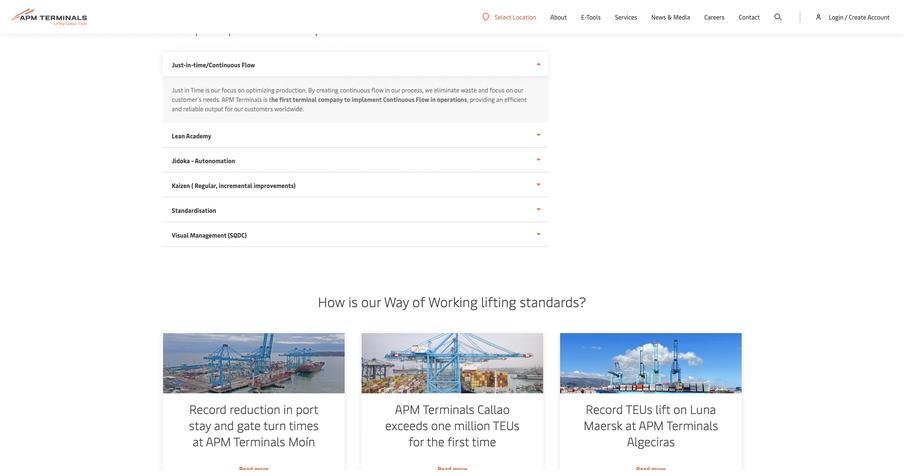 Task type: vqa. For each thing, say whether or not it's contained in the screenshot.
we
yes



Task type: describe. For each thing, give the bounding box(es) containing it.
algeciras
[[627, 434, 675, 450]]

record reduction in port stay and gate turn times at apm terminals moín link
[[163, 334, 344, 471]]

contact
[[739, 13, 760, 21]]

he first terminal company to implement continuous flow in operations
[[271, 95, 467, 104]]

reliable
[[183, 105, 203, 113]]

kaizen
[[172, 182, 190, 190]]

record for maersk
[[585, 402, 623, 418]]

an
[[496, 95, 503, 104]]

standardisation
[[172, 206, 216, 215]]

kaizen ( regular, incremental improvements)
[[172, 182, 296, 190]]

company
[[318, 95, 343, 104]]

terminals inside record reduction in port stay and gate turn times at apm terminals moín
[[233, 434, 285, 450]]

0 horizontal spatial on
[[238, 86, 245, 94]]

apm inside apm terminals callao exceeds one million teus for the first time
[[395, 402, 420, 418]]

careers button
[[704, 0, 725, 34]]

(sqdc)
[[228, 231, 247, 240]]

230706 moin image
[[163, 334, 344, 394]]

record for and
[[189, 402, 226, 418]]

services
[[615, 13, 637, 21]]

time
[[191, 86, 204, 94]]

adopted...
[[292, 18, 351, 37]]

careers
[[704, 13, 725, 21]]

t
[[269, 95, 271, 104]]

just-in-time/continuous flow
[[172, 61, 255, 69]]

operations
[[437, 95, 467, 104]]

providing
[[470, 95, 495, 104]]

just-
[[172, 61, 186, 69]]

lean principles we've adopted...
[[163, 18, 351, 37]]

first inside apm terminals callao exceeds one million teus for the first time
[[447, 434, 469, 450]]

0 vertical spatial is
[[205, 86, 210, 94]]

first inside just-in-time/continuous flow "element"
[[279, 95, 291, 104]]

waste
[[461, 86, 477, 94]]

turn
[[263, 418, 286, 434]]

about button
[[550, 0, 567, 34]]

improvements)
[[254, 182, 296, 190]]

our inside , providing an efficient and reliable output for our customers worldwide.
[[234, 105, 243, 113]]

select location
[[495, 13, 536, 21]]

terminals inside just in time is our focus on optimizing production. by creating continuous flow in our process, we eliminate waste and focus on our customer´s needs. apm terminals is t
[[236, 95, 262, 104]]

needs.
[[203, 95, 220, 104]]

lean academy
[[172, 132, 211, 140]]

select
[[495, 13, 511, 21]]

management
[[190, 231, 227, 240]]

/
[[845, 13, 847, 21]]

working
[[428, 293, 478, 311]]

record reduction in port stay and gate turn times at apm terminals moín
[[189, 402, 318, 450]]

luna maersk record image
[[560, 334, 741, 394]]

lean for lean principles we've adopted...
[[163, 18, 191, 37]]

,
[[467, 95, 468, 104]]

lean for lean academy
[[172, 132, 185, 140]]

apm inside just in time is our focus on optimizing production. by creating continuous flow in our process, we eliminate waste and focus on our customer´s needs. apm terminals is t
[[222, 95, 234, 104]]

contact button
[[739, 0, 760, 34]]

way
[[384, 293, 409, 311]]

our up the continuous at the top
[[391, 86, 400, 94]]

and inside record reduction in port stay and gate turn times at apm terminals moín
[[214, 418, 234, 434]]

e-tools
[[581, 13, 601, 21]]

tools
[[587, 13, 601, 21]]

just
[[172, 86, 183, 94]]

in inside record reduction in port stay and gate turn times at apm terminals moín
[[283, 402, 292, 418]]

time/continuous
[[193, 61, 240, 69]]

record teus lift on luna maersk at apm terminals algeciras
[[583, 402, 718, 450]]

news & media button
[[651, 0, 690, 34]]

(
[[191, 182, 193, 190]]

apm inside record reduction in port stay and gate turn times at apm terminals moín
[[205, 434, 231, 450]]

flow inside just-in-time/continuous flow "element"
[[416, 95, 429, 104]]

principles
[[195, 18, 252, 37]]

media
[[673, 13, 690, 21]]

login
[[829, 13, 844, 21]]

production.
[[276, 86, 307, 94]]

eliminate
[[434, 86, 459, 94]]

in right flow
[[385, 86, 390, 94]]

of
[[412, 293, 425, 311]]

optimizing
[[246, 86, 275, 94]]

standards?
[[520, 293, 586, 311]]

our left way
[[361, 293, 381, 311]]

1 vertical spatial is
[[263, 95, 268, 104]]

account
[[868, 13, 890, 21]]

jidoka
[[172, 157, 190, 165]]

terminal
[[293, 95, 317, 104]]

e-tools button
[[581, 0, 601, 34]]

e-
[[581, 13, 587, 21]]

maersk
[[583, 418, 622, 434]]

luna
[[690, 402, 716, 418]]

by
[[308, 86, 315, 94]]

we
[[425, 86, 433, 94]]

teus inside apm terminals callao exceeds one million teus for the first time
[[492, 418, 519, 434]]



Task type: locate. For each thing, give the bounding box(es) containing it.
1 record from the left
[[189, 402, 226, 418]]

autonomation
[[195, 157, 235, 165]]

1 horizontal spatial is
[[263, 95, 268, 104]]

is right time
[[205, 86, 210, 94]]

2 vertical spatial is
[[349, 293, 358, 311]]

login / create account
[[829, 13, 890, 21]]

for inside apm terminals callao exceeds one million teus for the first time
[[408, 434, 424, 450]]

our up efficient
[[514, 86, 524, 94]]

and
[[478, 86, 488, 94], [172, 105, 182, 113], [214, 418, 234, 434]]

in-
[[186, 61, 193, 69]]

continuous
[[340, 86, 370, 94]]

on
[[238, 86, 245, 94], [506, 86, 513, 94], [673, 402, 687, 418]]

process,
[[402, 86, 424, 94]]

flow
[[242, 61, 255, 69], [416, 95, 429, 104]]

customers
[[245, 105, 273, 113]]

0 vertical spatial lean
[[163, 18, 191, 37]]

to
[[344, 95, 350, 104]]

kaizen ( regular, incremental improvements) button
[[163, 173, 549, 198]]

visual management (sqdc) button
[[163, 223, 549, 248]]

1 vertical spatial first
[[447, 434, 469, 450]]

-
[[191, 157, 194, 165]]

2 vertical spatial and
[[214, 418, 234, 434]]

on up efficient
[[506, 86, 513, 94]]

1 horizontal spatial first
[[447, 434, 469, 450]]

first up worldwide.
[[279, 95, 291, 104]]

1 horizontal spatial on
[[506, 86, 513, 94]]

reduction
[[229, 402, 280, 418]]

2 horizontal spatial and
[[478, 86, 488, 94]]

0 horizontal spatial is
[[205, 86, 210, 94]]

and inside just in time is our focus on optimizing production. by creating continuous flow in our process, we eliminate waste and focus on our customer´s needs. apm terminals is t
[[478, 86, 488, 94]]

apm
[[222, 95, 234, 104], [395, 402, 420, 418], [638, 418, 664, 434], [205, 434, 231, 450]]

implement
[[352, 95, 382, 104]]

1 focus from the left
[[221, 86, 236, 94]]

teus left 'lift'
[[625, 402, 652, 418]]

standardisation button
[[163, 198, 549, 223]]

how
[[318, 293, 345, 311]]

terminals inside record teus lift on luna maersk at apm terminals algeciras
[[666, 418, 718, 434]]

regular,
[[195, 182, 217, 190]]

record inside record teus lift on luna maersk at apm terminals algeciras
[[585, 402, 623, 418]]

apm terminals callao exceeds one million teus for the first time
[[385, 402, 519, 450]]

0 horizontal spatial and
[[172, 105, 182, 113]]

creating
[[316, 86, 338, 94]]

jidoka - autonomation
[[172, 157, 235, 165]]

flow inside just-in-time/continuous flow dropdown button
[[242, 61, 255, 69]]

in left port
[[283, 402, 292, 418]]

0 horizontal spatial record
[[189, 402, 226, 418]]

create
[[849, 13, 866, 21]]

record
[[189, 402, 226, 418], [585, 402, 623, 418]]

focus up an
[[490, 86, 505, 94]]

gate
[[237, 418, 260, 434]]

apm inside record teus lift on luna maersk at apm terminals algeciras
[[638, 418, 664, 434]]

select location button
[[483, 13, 536, 21]]

first right the
[[447, 434, 469, 450]]

terminals
[[236, 95, 262, 104], [422, 402, 474, 418], [666, 418, 718, 434], [233, 434, 285, 450]]

teus inside record teus lift on luna maersk at apm terminals algeciras
[[625, 402, 652, 418]]

stay
[[189, 418, 211, 434]]

teus
[[625, 402, 652, 418], [492, 418, 519, 434]]

efficient
[[504, 95, 527, 104]]

lean up the just- at the left top
[[163, 18, 191, 37]]

is left 't'
[[263, 95, 268, 104]]

services button
[[615, 0, 637, 34]]

on inside record teus lift on luna maersk at apm terminals algeciras
[[673, 402, 687, 418]]

news
[[651, 13, 666, 21]]

2 horizontal spatial on
[[673, 402, 687, 418]]

visual management (sqdc)
[[172, 231, 247, 240]]

0 horizontal spatial teus
[[492, 418, 519, 434]]

record teus lift on luna maersk at apm terminals algeciras link
[[560, 334, 741, 471]]

1 horizontal spatial record
[[585, 402, 623, 418]]

2 focus from the left
[[490, 86, 505, 94]]

at inside record reduction in port stay and gate turn times at apm terminals moín
[[192, 434, 203, 450]]

academy
[[186, 132, 211, 140]]

0 horizontal spatial at
[[192, 434, 203, 450]]

0 vertical spatial first
[[279, 95, 291, 104]]

on left optimizing on the left of page
[[238, 86, 245, 94]]

for for the
[[408, 434, 424, 450]]

1 vertical spatial lean
[[172, 132, 185, 140]]

focus
[[221, 86, 236, 94], [490, 86, 505, 94]]

for for our
[[225, 105, 233, 113]]

times
[[289, 418, 318, 434]]

lean left academy
[[172, 132, 185, 140]]

, providing an efficient and reliable output for our customers worldwide.
[[172, 95, 527, 113]]

at inside record teus lift on luna maersk at apm terminals algeciras
[[625, 418, 636, 434]]

1 vertical spatial flow
[[416, 95, 429, 104]]

0 vertical spatial for
[[225, 105, 233, 113]]

1 horizontal spatial teus
[[625, 402, 652, 418]]

one
[[431, 418, 451, 434]]

for left the
[[408, 434, 424, 450]]

lift
[[655, 402, 670, 418]]

million
[[454, 418, 490, 434]]

flow down the we
[[416, 95, 429, 104]]

0 vertical spatial and
[[478, 86, 488, 94]]

callao 1 million teu 1600 image
[[361, 334, 543, 394]]

at
[[625, 418, 636, 434], [192, 434, 203, 450]]

customer´s
[[172, 95, 202, 104]]

in
[[184, 86, 189, 94], [385, 86, 390, 94], [431, 95, 436, 104], [283, 402, 292, 418]]

for right the output
[[225, 105, 233, 113]]

lean
[[163, 18, 191, 37], [172, 132, 185, 140]]

record inside record reduction in port stay and gate turn times at apm terminals moín
[[189, 402, 226, 418]]

in up customer´s
[[184, 86, 189, 94]]

lean academy button
[[163, 123, 549, 148]]

2 record from the left
[[585, 402, 623, 418]]

0 horizontal spatial focus
[[221, 86, 236, 94]]

visual
[[172, 231, 189, 240]]

how is our way of working lifting standards?
[[318, 293, 586, 311]]

login / create account link
[[815, 0, 890, 34]]

1 horizontal spatial for
[[408, 434, 424, 450]]

and down customer´s
[[172, 105, 182, 113]]

just-in-time/continuous flow button
[[163, 52, 549, 76]]

continuous
[[383, 95, 415, 104]]

lifting
[[481, 293, 516, 311]]

first
[[279, 95, 291, 104], [447, 434, 469, 450]]

0 horizontal spatial flow
[[242, 61, 255, 69]]

location
[[513, 13, 536, 21]]

2 horizontal spatial is
[[349, 293, 358, 311]]

for inside , providing an efficient and reliable output for our customers worldwide.
[[225, 105, 233, 113]]

1 vertical spatial for
[[408, 434, 424, 450]]

we've
[[256, 18, 289, 37]]

just-in-time/continuous flow element
[[163, 76, 549, 123]]

1 horizontal spatial at
[[625, 418, 636, 434]]

terminals inside apm terminals callao exceeds one million teus for the first time
[[422, 402, 474, 418]]

worldwide.
[[274, 105, 304, 113]]

1 horizontal spatial focus
[[490, 86, 505, 94]]

our up needs. at the top left of page
[[211, 86, 220, 94]]

is right how
[[349, 293, 358, 311]]

1 horizontal spatial and
[[214, 418, 234, 434]]

moín
[[288, 434, 315, 450]]

jidoka - autonomation button
[[163, 148, 549, 173]]

0 vertical spatial flow
[[242, 61, 255, 69]]

0 horizontal spatial first
[[279, 95, 291, 104]]

focus up the output
[[221, 86, 236, 94]]

incremental
[[219, 182, 252, 190]]

and inside , providing an efficient and reliable output for our customers worldwide.
[[172, 105, 182, 113]]

on right 'lift'
[[673, 402, 687, 418]]

in down the we
[[431, 95, 436, 104]]

just in time is our focus on optimizing production. by creating continuous flow in our process, we eliminate waste and focus on our customer´s needs. apm terminals is t
[[172, 86, 524, 104]]

the
[[426, 434, 444, 450]]

time
[[472, 434, 496, 450]]

and up providing
[[478, 86, 488, 94]]

1 horizontal spatial flow
[[416, 95, 429, 104]]

1 vertical spatial and
[[172, 105, 182, 113]]

lean inside dropdown button
[[172, 132, 185, 140]]

our left customers
[[234, 105, 243, 113]]

he
[[271, 95, 278, 104]]

flow up optimizing on the left of page
[[242, 61, 255, 69]]

teus right the million
[[492, 418, 519, 434]]

0 horizontal spatial for
[[225, 105, 233, 113]]

and right stay
[[214, 418, 234, 434]]



